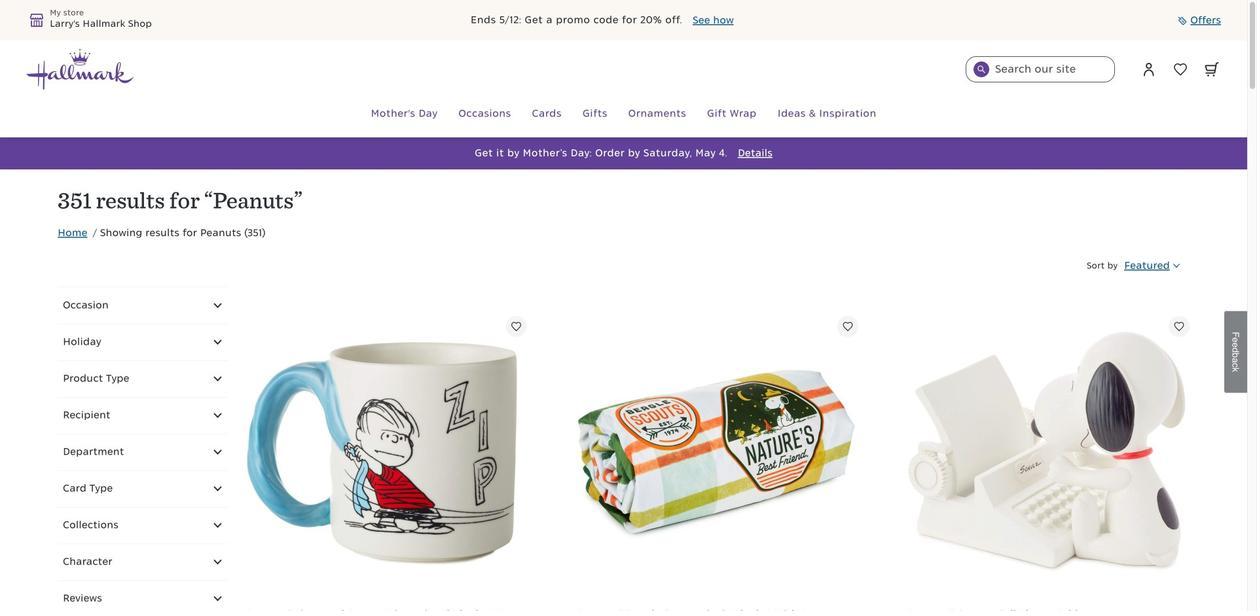 Task type: describe. For each thing, give the bounding box(es) containing it.
my account dropdown menu image
[[1142, 62, 1158, 77]]

peanuts® linus and snoopy dimensional blanket mug, 17 oz. image
[[241, 311, 527, 598]]

hallmark logo image
[[26, 49, 134, 90]]

search image
[[978, 66, 986, 73]]



Task type: locate. For each thing, give the bounding box(es) containing it.
view your cart with 0 items. image
[[1206, 62, 1220, 77]]

Search search field
[[966, 56, 1116, 83]]

peanuts® beagle scouts picnic blanket with bag image
[[572, 311, 859, 598]]

status
[[58, 185, 1190, 213]]

peanuts® snoopy cell phone holder image
[[904, 311, 1190, 598]]

None search field
[[966, 56, 1116, 83]]

main menu. menu bar
[[26, 90, 1222, 138]]



Task type: vqa. For each thing, say whether or not it's contained in the screenshot.
search field
yes



